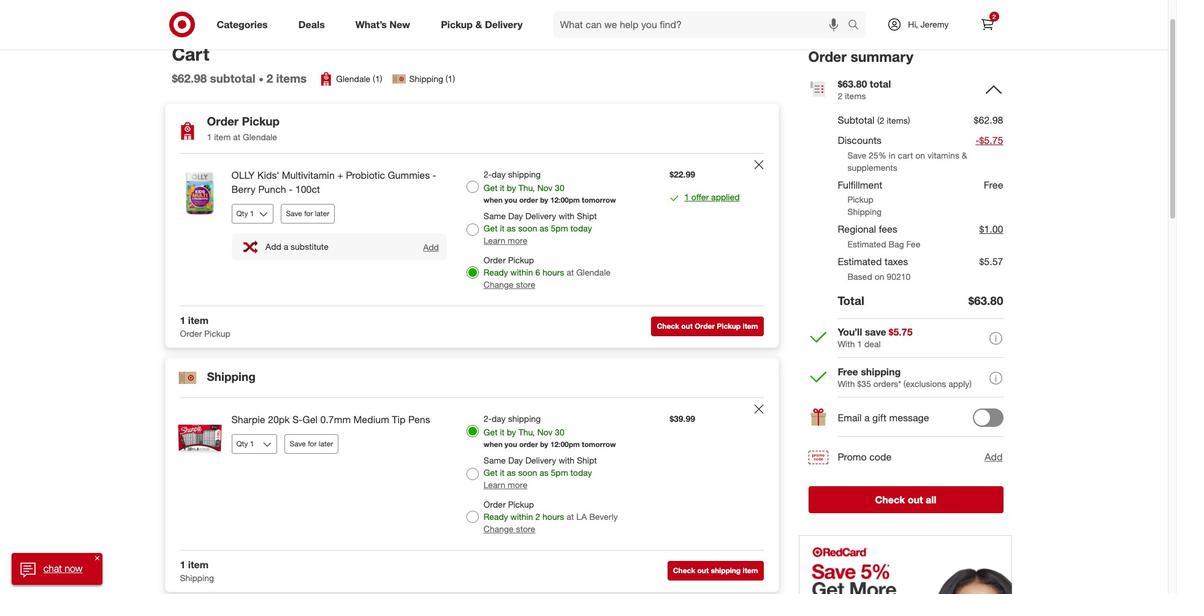 Task type: vqa. For each thing, say whether or not it's contained in the screenshot.
left up
no



Task type: describe. For each thing, give the bounding box(es) containing it.
later for gel
[[319, 439, 333, 449]]

order pickup ready within 2 hours at la beverly change store
[[484, 500, 618, 534]]

change store button for sharpie 20pk s-gel 0.7mm medium tip pens
[[484, 523, 535, 536]]

regional
[[838, 223, 876, 236]]

save
[[865, 326, 886, 339]]

check out shipping item
[[673, 567, 758, 576]]

what's new link
[[345, 11, 426, 38]]

today for olly kids' multivitamin + probiotic gummies - berry punch - 100ct
[[570, 223, 592, 234]]

olly kids' multivitamin + probiotic gummies - berry punch - 100ct link
[[231, 169, 447, 197]]

regional fees
[[838, 223, 897, 236]]

0 horizontal spatial -
[[289, 183, 293, 196]]

4 it from the top
[[500, 468, 505, 478]]

$22.99
[[670, 169, 695, 180]]

✕
[[95, 555, 100, 562]]

glendale (1)
[[336, 74, 382, 84]]

within for sharpie 20pk s-gel 0.7mm medium tip pens
[[510, 512, 533, 522]]

1 for 1 offer applied
[[684, 192, 689, 202]]

+
[[337, 169, 343, 182]]

2 inside $63.80 total 2 items
[[838, 91, 843, 101]]

- $5.75
[[976, 134, 1003, 146]]

items inside $63.80 total 2 items
[[845, 91, 866, 101]]

soon for sharpie 20pk s-gel 0.7mm medium tip pens
[[518, 468, 537, 478]]

2- for olly kids' multivitamin + probiotic gummies - berry punch - 100ct
[[484, 169, 492, 180]]

substitute
[[291, 242, 329, 252]]

item inside 1 item shipping
[[188, 559, 209, 571]]

0 horizontal spatial on
[[875, 272, 884, 282]]

all
[[926, 494, 936, 507]]

day for olly kids' multivitamin + probiotic gummies - berry punch - 100ct
[[492, 169, 506, 180]]

chat now dialog
[[12, 554, 102, 586]]

at for sharpie 20pk s-gel 0.7mm medium tip pens
[[567, 512, 574, 522]]

today for sharpie 20pk s-gel 0.7mm medium tip pens
[[570, 468, 592, 478]]

deal
[[864, 339, 881, 350]]

punch
[[258, 183, 286, 196]]

$63.80 total 2 items
[[838, 78, 891, 101]]

save for sharpie 20pk s-gel 0.7mm medium tip pens
[[290, 439, 306, 449]]

with inside the free shipping with $35 orders* (exclusions apply)
[[838, 379, 855, 389]]

tomorrow for olly kids' multivitamin + probiotic gummies - berry punch - 100ct
[[582, 196, 616, 205]]

2 horizontal spatial -
[[976, 134, 979, 146]]

What can we help you find? suggestions appear below search field
[[553, 11, 851, 38]]

2-day shipping get it by thu, nov 30 when you order by 12:00pm tomorrow for olly kids' multivitamin + probiotic gummies - berry punch - 100ct
[[484, 169, 616, 205]]

1 horizontal spatial $5.75
[[979, 134, 1003, 146]]

1 for 1 item order pickup
[[180, 315, 185, 327]]

same day delivery with shipt get it as soon as 5pm today learn more for sharpie 20pk s-gel 0.7mm medium tip pens
[[484, 455, 597, 490]]

12:00pm for olly kids' multivitamin + probiotic gummies - berry punch - 100ct
[[550, 196, 580, 205]]

order summary
[[808, 48, 913, 65]]

more for olly kids' multivitamin + probiotic gummies - berry punch - 100ct
[[508, 235, 527, 246]]

tip
[[392, 414, 406, 426]]

save 25% in cart on vitamins & supplements
[[848, 150, 967, 173]]

2 link
[[974, 11, 1001, 38]]

at inside order pickup 1 item at glendale
[[233, 132, 240, 142]]

learn for olly kids' multivitamin + probiotic gummies - berry punch - 100ct
[[484, 235, 505, 246]]

check out order pickup item
[[657, 322, 758, 331]]

day for sharpie 20pk s-gel 0.7mm medium tip pens
[[492, 414, 506, 424]]

categories link
[[206, 11, 283, 38]]

2-day shipping get it by thu, nov 30 when you order by 12:00pm tomorrow for sharpie 20pk s-gel 0.7mm medium tip pens
[[484, 414, 616, 449]]

✕ button
[[92, 554, 102, 563]]

20pk
[[268, 414, 290, 426]]

$35
[[857, 379, 871, 389]]

berry
[[231, 183, 256, 196]]

olly kids&#39; multivitamin + probiotic gummies - berry punch - 100ct image
[[175, 169, 224, 218]]

check out all
[[875, 494, 936, 507]]

Store pickup radio
[[466, 267, 479, 279]]

change store button for olly kids' multivitamin + probiotic gummies - berry punch - 100ct
[[484, 279, 535, 291]]

for for s-
[[308, 439, 317, 449]]

same day delivery with shipt get it as soon as 5pm today learn more for olly kids' multivitamin + probiotic gummies - berry punch - 100ct
[[484, 211, 597, 246]]

save for later button for s-
[[284, 434, 339, 454]]

olly kids' multivitamin + probiotic gummies - berry punch - 100ct
[[231, 169, 436, 196]]

search
[[843, 19, 872, 32]]

email
[[838, 412, 862, 424]]

list containing glendale (1)
[[319, 72, 455, 87]]

based
[[848, 272, 872, 282]]

0 vertical spatial &
[[475, 18, 482, 30]]

you'll save $5.75 with 1 deal
[[838, 326, 913, 350]]

$39.99
[[670, 414, 695, 424]]

add for the right add button
[[985, 451, 1003, 463]]

cart
[[172, 43, 209, 65]]

free for free shipping with $35 orders* (exclusions apply)
[[838, 366, 858, 378]]

applied
[[711, 192, 740, 202]]

in
[[889, 150, 896, 160]]

estimated bag fee
[[848, 239, 920, 250]]

$1.00
[[979, 223, 1003, 236]]

thu, for sharpie 20pk s-gel 0.7mm medium tip pens
[[519, 427, 535, 438]]

pickup & delivery
[[441, 18, 523, 30]]

s-
[[292, 414, 303, 426]]

shipping inside button
[[711, 567, 741, 576]]

6
[[535, 267, 540, 278]]

cart item ready to fulfill group for 1 item shipping
[[165, 398, 778, 550]]

a for substitute
[[284, 242, 288, 252]]

add for the left add button
[[423, 242, 439, 252]]

hi,
[[908, 19, 918, 29]]

1 horizontal spatial glendale
[[336, 74, 370, 84]]

code
[[869, 451, 892, 464]]

check for check out shipping item
[[673, 567, 695, 576]]

chat now button
[[12, 554, 102, 586]]

summary
[[851, 48, 913, 65]]

pickup inside order pickup 1 item at glendale
[[242, 114, 280, 128]]

probiotic
[[346, 169, 385, 182]]

glendale inside order pickup ready within 6 hours at glendale change store
[[576, 267, 611, 278]]

gift
[[872, 412, 887, 424]]

gel
[[303, 414, 318, 426]]

supplements
[[848, 162, 897, 173]]

what's new
[[355, 18, 410, 30]]

$63.80 for $63.80 total 2 items
[[838, 78, 867, 90]]

apply)
[[949, 379, 972, 389]]

0 vertical spatial items
[[276, 71, 307, 85]]

you'll
[[838, 326, 862, 339]]

order pickup 1 item at glendale
[[207, 114, 280, 142]]

$62.98 subtotal
[[172, 71, 255, 85]]

2 right the jeremy
[[992, 13, 996, 20]]

subtotal
[[210, 71, 255, 85]]

1 for 1 item shipping
[[180, 559, 185, 571]]

subtotal (2 items)
[[838, 114, 910, 127]]

sharpie 20pk s-gel 0.7mm medium tip pens
[[231, 414, 430, 426]]

fees
[[879, 223, 897, 236]]

sharpie
[[231, 414, 265, 426]]

check out all button
[[808, 487, 1003, 514]]

1 it from the top
[[500, 183, 505, 193]]

items)
[[887, 116, 910, 126]]

store inside order pickup ready within 6 hours at glendale change store
[[516, 280, 535, 290]]

3 get from the top
[[484, 427, 498, 438]]

chat
[[44, 563, 62, 575]]

4 get from the top
[[484, 468, 498, 478]]

deals
[[298, 18, 325, 30]]

la
[[576, 512, 587, 522]]

promo code
[[838, 451, 892, 464]]

orders*
[[873, 379, 901, 389]]

shipt for olly kids' multivitamin + probiotic gummies - berry punch - 100ct
[[577, 211, 597, 221]]

1 item order pickup
[[180, 315, 230, 339]]

learn for sharpie 20pk s-gel 0.7mm medium tip pens
[[484, 480, 505, 490]]

kids'
[[257, 169, 279, 182]]

olly
[[231, 169, 255, 182]]

bag
[[889, 239, 904, 250]]

hours for olly kids' multivitamin + probiotic gummies - berry punch - 100ct
[[543, 267, 564, 278]]

total
[[870, 78, 891, 90]]

subtotal
[[838, 114, 875, 127]]

1 vertical spatial -
[[433, 169, 436, 182]]

save for later for s-
[[290, 439, 333, 449]]

$63.80 for $63.80
[[968, 294, 1003, 308]]

shipping (1)
[[409, 74, 455, 84]]

pickup inside button
[[717, 322, 741, 331]]

with for sharpie 20pk s-gel 0.7mm medium tip pens
[[559, 455, 575, 466]]

0.7mm
[[320, 414, 351, 426]]

Store pickup radio
[[466, 511, 479, 523]]

pickup shipping
[[848, 195, 882, 217]]

based on 90210
[[848, 272, 911, 282]]

$5.75 inside you'll save $5.75 with 1 deal
[[889, 326, 913, 339]]

beverly
[[589, 512, 618, 522]]

pens
[[408, 414, 430, 426]]



Task type: locate. For each thing, give the bounding box(es) containing it.
shipt
[[577, 211, 597, 221], [577, 455, 597, 466]]

0 vertical spatial save for later button
[[280, 204, 335, 224]]

change store button right store pickup option
[[484, 279, 535, 291]]

1 inside order pickup 1 item at glendale
[[207, 132, 212, 142]]

1 vertical spatial with
[[559, 455, 575, 466]]

0 horizontal spatial add button
[[423, 241, 439, 253]]

order for sharpie 20pk s-gel 0.7mm medium tip pens
[[519, 440, 538, 449]]

hours left la
[[543, 512, 564, 522]]

order inside order pickup ready within 6 hours at glendale change store
[[484, 255, 506, 265]]

2 30 from the top
[[555, 427, 564, 438]]

1 vertical spatial $5.75
[[889, 326, 913, 339]]

1 with from the top
[[559, 211, 575, 221]]

2 it from the top
[[500, 223, 505, 234]]

0 vertical spatial learn
[[484, 235, 505, 246]]

more for sharpie 20pk s-gel 0.7mm medium tip pens
[[508, 480, 527, 490]]

estimated down regional fees
[[848, 239, 886, 250]]

1 5pm from the top
[[551, 223, 568, 234]]

& inside save 25% in cart on vitamins & supplements
[[962, 150, 967, 160]]

on inside save 25% in cart on vitamins & supplements
[[916, 150, 925, 160]]

1 horizontal spatial &
[[962, 150, 967, 160]]

2 horizontal spatial out
[[908, 494, 923, 507]]

1 within from the top
[[510, 267, 533, 278]]

(exclusions
[[904, 379, 946, 389]]

hours inside order pickup ready within 6 hours at glendale change store
[[543, 267, 564, 278]]

1 store from the top
[[516, 280, 535, 290]]

store inside order pickup ready within 2 hours at la beverly change store
[[516, 524, 535, 534]]

what's
[[355, 18, 387, 30]]

0 vertical spatial $5.75
[[979, 134, 1003, 146]]

0 vertical spatial more
[[508, 235, 527, 246]]

1 vertical spatial same day delivery with shipt get it as soon as 5pm today learn more
[[484, 455, 597, 490]]

delivery for sharpie 20pk s-gel 0.7mm medium tip pens
[[525, 455, 556, 466]]

1 vertical spatial $62.98
[[974, 114, 1003, 127]]

0 vertical spatial glendale
[[336, 74, 370, 84]]

thu, for olly kids' multivitamin + probiotic gummies - berry punch - 100ct
[[519, 183, 535, 193]]

1 offer applied button
[[684, 191, 740, 204]]

glendale inside order pickup 1 item at glendale
[[243, 132, 277, 142]]

estimated up the based on the top of the page
[[838, 256, 882, 268]]

order inside 1 item order pickup
[[180, 329, 202, 339]]

same
[[484, 211, 506, 221], [484, 455, 506, 466]]

1 order from the top
[[519, 196, 538, 205]]

0 horizontal spatial items
[[276, 71, 307, 85]]

ready inside order pickup ready within 2 hours at la beverly change store
[[484, 512, 508, 522]]

at up olly
[[233, 132, 240, 142]]

$5.57
[[979, 256, 1003, 268]]

hours inside order pickup ready within 2 hours at la beverly change store
[[543, 512, 564, 522]]

multivitamin
[[282, 169, 335, 182]]

0 vertical spatial out
[[681, 322, 693, 331]]

1 horizontal spatial -
[[433, 169, 436, 182]]

0 vertical spatial estimated
[[848, 239, 886, 250]]

1 horizontal spatial items
[[845, 91, 866, 101]]

cart item ready to fulfill group
[[165, 154, 778, 306], [165, 398, 778, 550]]

1 horizontal spatial on
[[916, 150, 925, 160]]

0 vertical spatial thu,
[[519, 183, 535, 193]]

0 vertical spatial free
[[984, 179, 1003, 191]]

glendale down what's
[[336, 74, 370, 84]]

with up order pickup ready within 6 hours at glendale change store
[[559, 211, 575, 221]]

nov for sharpie 20pk s-gel 0.7mm medium tip pens
[[537, 427, 553, 438]]

on right cart at the right top of page
[[916, 150, 925, 160]]

0 horizontal spatial $63.80
[[838, 78, 867, 90]]

today
[[570, 223, 592, 234], [570, 468, 592, 478]]

shipping inside the free shipping with $35 orders* (exclusions apply)
[[861, 366, 901, 378]]

0 vertical spatial today
[[570, 223, 592, 234]]

1 today from the top
[[570, 223, 592, 234]]

1 horizontal spatial a
[[864, 412, 870, 424]]

sharpie 20pk s-gel 0.7mm medium tip pens image
[[175, 413, 224, 462]]

save
[[848, 150, 866, 160], [286, 209, 302, 218], [290, 439, 306, 449]]

tomorrow for sharpie 20pk s-gel 0.7mm medium tip pens
[[582, 440, 616, 449]]

out for order
[[681, 322, 693, 331]]

soon for olly kids' multivitamin + probiotic gummies - berry punch - 100ct
[[518, 223, 537, 234]]

change inside order pickup ready within 2 hours at la beverly change store
[[484, 524, 514, 534]]

deals link
[[288, 11, 340, 38]]

$63.80 left total
[[838, 78, 867, 90]]

1 ready from the top
[[484, 267, 508, 278]]

soon up 6
[[518, 223, 537, 234]]

at for olly kids' multivitamin + probiotic gummies - berry punch - 100ct
[[567, 267, 574, 278]]

gummies
[[388, 169, 430, 182]]

order inside check out order pickup item button
[[695, 322, 715, 331]]

same for sharpie 20pk s-gel 0.7mm medium tip pens
[[484, 455, 506, 466]]

2
[[992, 13, 996, 20], [267, 71, 273, 85], [838, 91, 843, 101], [535, 512, 540, 522]]

save down s-
[[290, 439, 306, 449]]

a for gift
[[864, 412, 870, 424]]

at left la
[[567, 512, 574, 522]]

$62.98 up - $5.75
[[974, 114, 1003, 127]]

save for later button for multivitamin
[[280, 204, 335, 224]]

1 learn from the top
[[484, 235, 505, 246]]

glendale right 6
[[576, 267, 611, 278]]

a left 'gift'
[[864, 412, 870, 424]]

5pm
[[551, 223, 568, 234], [551, 468, 568, 478]]

1 inside 1 item order pickup
[[180, 315, 185, 327]]

items up the subtotal
[[845, 91, 866, 101]]

1 vertical spatial items
[[845, 91, 866, 101]]

1 same day delivery with shipt get it as soon as 5pm today learn more from the top
[[484, 211, 597, 246]]

check out shipping item button
[[667, 562, 764, 581]]

delivery inside pickup & delivery link
[[485, 18, 523, 30]]

1 vertical spatial check
[[875, 494, 905, 507]]

2 change from the top
[[484, 524, 514, 534]]

tomorrow
[[582, 196, 616, 205], [582, 440, 616, 449]]

later down sharpie 20pk s-gel 0.7mm medium tip pens on the left of page
[[319, 439, 333, 449]]

1 vertical spatial cart item ready to fulfill group
[[165, 398, 778, 550]]

save for later button down 100ct
[[280, 204, 335, 224]]

today up la
[[570, 468, 592, 478]]

0 vertical spatial 12:00pm
[[550, 196, 580, 205]]

store
[[516, 280, 535, 290], [516, 524, 535, 534]]

total
[[838, 294, 864, 308]]

1 vertical spatial glendale
[[243, 132, 277, 142]]

2 vertical spatial glendale
[[576, 267, 611, 278]]

0 vertical spatial on
[[916, 150, 925, 160]]

1 horizontal spatial add button
[[984, 450, 1003, 465]]

estimated for estimated bag fee
[[848, 239, 886, 250]]

1 vertical spatial 2-
[[484, 414, 492, 424]]

2 day from the top
[[492, 414, 506, 424]]

learn more button for sharpie 20pk s-gel 0.7mm medium tip pens
[[484, 479, 527, 492]]

at inside order pickup ready within 6 hours at glendale change store
[[567, 267, 574, 278]]

1 same from the top
[[484, 211, 506, 221]]

ready
[[484, 267, 508, 278], [484, 512, 508, 522]]

2 order from the top
[[519, 440, 538, 449]]

delivery for olly kids' multivitamin + probiotic gummies - berry punch - 100ct
[[525, 211, 556, 221]]

2 soon from the top
[[518, 468, 537, 478]]

2 cart item ready to fulfill group from the top
[[165, 398, 778, 550]]

2 hours from the top
[[543, 512, 564, 522]]

save down 100ct
[[286, 209, 302, 218]]

2 day from the top
[[508, 455, 523, 466]]

0 vertical spatial $63.80
[[838, 78, 867, 90]]

$63.80 down the $5.57
[[968, 294, 1003, 308]]

save for olly kids' multivitamin + probiotic gummies - berry punch - 100ct
[[286, 209, 302, 218]]

2 store from the top
[[516, 524, 535, 534]]

1 vertical spatial add button
[[984, 450, 1003, 465]]

1 vertical spatial 30
[[555, 427, 564, 438]]

check for check out all
[[875, 494, 905, 507]]

1 you from the top
[[505, 196, 517, 205]]

on down the 'estimated taxes'
[[875, 272, 884, 282]]

1 inside 1 item shipping
[[180, 559, 185, 571]]

order pickup ready within 6 hours at glendale change store
[[484, 255, 611, 290]]

jeremy
[[921, 19, 949, 29]]

2 tomorrow from the top
[[582, 440, 616, 449]]

hours for sharpie 20pk s-gel 0.7mm medium tip pens
[[543, 512, 564, 522]]

(1) for glendale (1)
[[373, 74, 382, 84]]

pickup inside order pickup ready within 2 hours at la beverly change store
[[508, 500, 534, 510]]

1 vertical spatial for
[[308, 439, 317, 449]]

change store button right store pickup radio
[[484, 523, 535, 536]]

1 vertical spatial soon
[[518, 468, 537, 478]]

1 item shipping
[[180, 559, 214, 583]]

free
[[984, 179, 1003, 191], [838, 366, 858, 378]]

within for olly kids' multivitamin + probiotic gummies - berry punch - 100ct
[[510, 267, 533, 278]]

0 vertical spatial soon
[[518, 223, 537, 234]]

free up $1.00
[[984, 179, 1003, 191]]

out
[[681, 322, 693, 331], [908, 494, 923, 507], [697, 567, 709, 576]]

item inside order pickup 1 item at glendale
[[214, 132, 231, 142]]

same day delivery with shipt get it as soon as 5pm today learn more up order pickup ready within 2 hours at la beverly change store
[[484, 455, 597, 490]]

shipt for sharpie 20pk s-gel 0.7mm medium tip pens
[[577, 455, 597, 466]]

message
[[889, 412, 929, 424]]

new
[[390, 18, 410, 30]]

1 2-day shipping get it by thu, nov 30 when you order by 12:00pm tomorrow from the top
[[484, 169, 616, 205]]

glendale up kids'
[[243, 132, 277, 142]]

1 (1) from the left
[[373, 74, 382, 84]]

for for multivitamin
[[304, 209, 313, 218]]

2 learn more button from the top
[[484, 479, 527, 492]]

1 cart item ready to fulfill group from the top
[[165, 154, 778, 306]]

2 when from the top
[[484, 440, 503, 449]]

None radio
[[466, 224, 479, 236], [466, 425, 479, 438], [466, 224, 479, 236], [466, 425, 479, 438]]

0 vertical spatial at
[[233, 132, 240, 142]]

save inside save 25% in cart on vitamins & supplements
[[848, 150, 866, 160]]

cart item ready to fulfill group containing olly kids' multivitamin + probiotic gummies - berry punch - 100ct
[[165, 154, 778, 306]]

2 same from the top
[[484, 455, 506, 466]]

more up order pickup ready within 6 hours at glendale change store
[[508, 235, 527, 246]]

pickup inside 1 item order pickup
[[204, 329, 230, 339]]

1 vertical spatial 2-day shipping get it by thu, nov 30 when you order by 12:00pm tomorrow
[[484, 414, 616, 449]]

a left substitute
[[284, 242, 288, 252]]

30 for olly kids' multivitamin + probiotic gummies - berry punch - 100ct
[[555, 183, 564, 193]]

cart item ready to fulfill group containing sharpie 20pk s-gel 0.7mm medium tip pens
[[165, 398, 778, 550]]

1 when from the top
[[484, 196, 503, 205]]

1 vertical spatial shipt
[[577, 455, 597, 466]]

add for add a substitute
[[266, 242, 281, 252]]

2 you from the top
[[505, 440, 517, 449]]

ready right store pickup option
[[484, 267, 508, 278]]

with for olly kids' multivitamin + probiotic gummies - berry punch - 100ct
[[559, 211, 575, 221]]

free inside the free shipping with $35 orders* (exclusions apply)
[[838, 366, 858, 378]]

0 vertical spatial ready
[[484, 267, 508, 278]]

list
[[319, 72, 455, 87]]

$5.75
[[979, 134, 1003, 146], [889, 326, 913, 339]]

with
[[838, 339, 855, 350], [838, 379, 855, 389]]

1 vertical spatial today
[[570, 468, 592, 478]]

1 get from the top
[[484, 183, 498, 193]]

1 horizontal spatial (1)
[[446, 74, 455, 84]]

when for olly kids' multivitamin + probiotic gummies - berry punch - 100ct
[[484, 196, 503, 205]]

2-
[[484, 169, 492, 180], [484, 414, 492, 424]]

2 change store button from the top
[[484, 523, 535, 536]]

learn more button up order pickup ready within 6 hours at glendale change store
[[484, 235, 527, 247]]

0 vertical spatial with
[[559, 211, 575, 221]]

order inside order pickup ready within 2 hours at la beverly change store
[[484, 500, 506, 510]]

1 horizontal spatial $63.80
[[968, 294, 1003, 308]]

free up $35
[[838, 366, 858, 378]]

1 learn more button from the top
[[484, 235, 527, 247]]

save down discounts
[[848, 150, 866, 160]]

change store button
[[484, 279, 535, 291], [484, 523, 535, 536]]

for down gel
[[308, 439, 317, 449]]

0 vertical spatial save
[[848, 150, 866, 160]]

add button
[[423, 241, 439, 253], [984, 450, 1003, 465]]

promo
[[838, 451, 867, 464]]

0 vertical spatial save for later
[[286, 209, 329, 218]]

1 horizontal spatial free
[[984, 179, 1003, 191]]

1 vertical spatial 12:00pm
[[550, 440, 580, 449]]

5pm up order pickup ready within 2 hours at la beverly change store
[[551, 468, 568, 478]]

2 more from the top
[[508, 480, 527, 490]]

1 tomorrow from the top
[[582, 196, 616, 205]]

day
[[508, 211, 523, 221], [508, 455, 523, 466]]

0 vertical spatial same
[[484, 211, 506, 221]]

None radio
[[466, 181, 479, 193], [466, 468, 479, 481], [466, 181, 479, 193], [466, 468, 479, 481]]

save for later down gel
[[290, 439, 333, 449]]

&
[[475, 18, 482, 30], [962, 150, 967, 160]]

2 vertical spatial check
[[673, 567, 695, 576]]

with left $35
[[838, 379, 855, 389]]

0 horizontal spatial out
[[681, 322, 693, 331]]

30
[[555, 183, 564, 193], [555, 427, 564, 438]]

0 horizontal spatial glendale
[[243, 132, 277, 142]]

when for sharpie 20pk s-gel 0.7mm medium tip pens
[[484, 440, 503, 449]]

1 vertical spatial tomorrow
[[582, 440, 616, 449]]

within
[[510, 267, 533, 278], [510, 512, 533, 522]]

within inside order pickup ready within 2 hours at la beverly change store
[[510, 512, 533, 522]]

0 vertical spatial 2-day shipping get it by thu, nov 30 when you order by 12:00pm tomorrow
[[484, 169, 616, 205]]

2 5pm from the top
[[551, 468, 568, 478]]

0 vertical spatial order
[[519, 196, 538, 205]]

pickup inside order pickup ready within 6 hours at glendale change store
[[508, 255, 534, 265]]

cart
[[898, 150, 913, 160]]

target redcard save 5% get more every day. in store & online. apply now for a credit or debit redcard. *some restrictions apply. image
[[799, 536, 1012, 595]]

2 vertical spatial at
[[567, 512, 574, 522]]

out for shipping
[[697, 567, 709, 576]]

2 thu, from the top
[[519, 427, 535, 438]]

items down deals
[[276, 71, 307, 85]]

out for all
[[908, 494, 923, 507]]

2 ready from the top
[[484, 512, 508, 522]]

2 today from the top
[[570, 468, 592, 478]]

1 12:00pm from the top
[[550, 196, 580, 205]]

0 horizontal spatial add
[[266, 242, 281, 252]]

0 vertical spatial learn more button
[[484, 235, 527, 247]]

2 get from the top
[[484, 223, 498, 234]]

1 inside button
[[684, 192, 689, 202]]

more
[[508, 235, 527, 246], [508, 480, 527, 490]]

by
[[507, 183, 516, 193], [540, 196, 548, 205], [507, 427, 516, 438], [540, 440, 548, 449]]

order for order summary
[[808, 48, 847, 65]]

change inside order pickup ready within 6 hours at glendale change store
[[484, 280, 514, 290]]

cart item ready to fulfill group for 1 item order pickup
[[165, 154, 778, 306]]

pickup inside 'pickup shipping'
[[848, 195, 874, 205]]

at
[[233, 132, 240, 142], [567, 267, 574, 278], [567, 512, 574, 522]]

1 vertical spatial ready
[[484, 512, 508, 522]]

1 vertical spatial you
[[505, 440, 517, 449]]

item inside 1 item order pickup
[[188, 315, 209, 327]]

more up order pickup ready within 2 hours at la beverly change store
[[508, 480, 527, 490]]

0 vertical spatial change store button
[[484, 279, 535, 291]]

1 vertical spatial &
[[962, 150, 967, 160]]

order for order pickup ready within 6 hours at glendale change store
[[484, 255, 506, 265]]

2 right the subtotal
[[267, 71, 273, 85]]

with up order pickup ready within 2 hours at la beverly change store
[[559, 455, 575, 466]]

you for olly kids' multivitamin + probiotic gummies - berry punch - 100ct
[[505, 196, 517, 205]]

1 vertical spatial hours
[[543, 512, 564, 522]]

ready for sharpie 20pk s-gel 0.7mm medium tip pens
[[484, 512, 508, 522]]

1 30 from the top
[[555, 183, 564, 193]]

2 vertical spatial -
[[289, 183, 293, 196]]

later for +
[[315, 209, 329, 218]]

0 vertical spatial a
[[284, 242, 288, 252]]

0 vertical spatial cart item ready to fulfill group
[[165, 154, 778, 306]]

1 vertical spatial more
[[508, 480, 527, 490]]

1 vertical spatial free
[[838, 366, 858, 378]]

save for later down 100ct
[[286, 209, 329, 218]]

2 vertical spatial out
[[697, 567, 709, 576]]

2 vertical spatial delivery
[[525, 455, 556, 466]]

for down 100ct
[[304, 209, 313, 218]]

check out order pickup item button
[[651, 317, 764, 337]]

same day delivery with shipt get it as soon as 5pm today learn more up 6
[[484, 211, 597, 246]]

1 vertical spatial out
[[908, 494, 923, 507]]

with inside you'll save $5.75 with 1 deal
[[838, 339, 855, 350]]

0 horizontal spatial a
[[284, 242, 288, 252]]

on
[[916, 150, 925, 160], [875, 272, 884, 282]]

1 thu, from the top
[[519, 183, 535, 193]]

chat now
[[44, 563, 82, 575]]

day for sharpie 20pk s-gel 0.7mm medium tip pens
[[508, 455, 523, 466]]

shipping
[[508, 169, 541, 180], [861, 366, 901, 378], [508, 414, 541, 424], [711, 567, 741, 576]]

ready for olly kids' multivitamin + probiotic gummies - berry punch - 100ct
[[484, 267, 508, 278]]

check for check out order pickup item
[[657, 322, 679, 331]]

within inside order pickup ready within 6 hours at glendale change store
[[510, 267, 533, 278]]

2 left la
[[535, 512, 540, 522]]

estimated
[[848, 239, 886, 250], [838, 256, 882, 268]]

1 shipt from the top
[[577, 211, 597, 221]]

2 with from the top
[[838, 379, 855, 389]]

at inside order pickup ready within 2 hours at la beverly change store
[[567, 512, 574, 522]]

soon up order pickup ready within 2 hours at la beverly change store
[[518, 468, 537, 478]]

1 vertical spatial within
[[510, 512, 533, 522]]

2 2-day shipping get it by thu, nov 30 when you order by 12:00pm tomorrow from the top
[[484, 414, 616, 449]]

1 offer applied
[[684, 192, 740, 202]]

$62.98 for $62.98
[[974, 114, 1003, 127]]

5pm for sharpie 20pk s-gel 0.7mm medium tip pens
[[551, 468, 568, 478]]

$1.00 button
[[979, 221, 1003, 239]]

1 vertical spatial delivery
[[525, 211, 556, 221]]

shipping
[[409, 74, 443, 84], [848, 207, 882, 217], [207, 370, 256, 384], [180, 573, 214, 583]]

2 within from the top
[[510, 512, 533, 522]]

2 with from the top
[[559, 455, 575, 466]]

fee
[[906, 239, 920, 250]]

at right 6
[[567, 267, 574, 278]]

2- for sharpie 20pk s-gel 0.7mm medium tip pens
[[484, 414, 492, 424]]

1 vertical spatial with
[[838, 379, 855, 389]]

search button
[[843, 11, 872, 40]]

within left 6
[[510, 267, 533, 278]]

1 vertical spatial save
[[286, 209, 302, 218]]

2 2- from the top
[[484, 414, 492, 424]]

within right store pickup radio
[[510, 512, 533, 522]]

2 nov from the top
[[537, 427, 553, 438]]

$63.80 inside $63.80 total 2 items
[[838, 78, 867, 90]]

1 nov from the top
[[537, 183, 553, 193]]

hours right 6
[[543, 267, 564, 278]]

1 inside you'll save $5.75 with 1 deal
[[857, 339, 862, 350]]

$62.98 down "cart" in the left top of the page
[[172, 71, 207, 85]]

0 vertical spatial $62.98
[[172, 71, 207, 85]]

12:00pm for sharpie 20pk s-gel 0.7mm medium tip pens
[[550, 440, 580, 449]]

1 change from the top
[[484, 280, 514, 290]]

1 vertical spatial at
[[567, 267, 574, 278]]

with down you'll
[[838, 339, 855, 350]]

2 vertical spatial save
[[290, 439, 306, 449]]

1 horizontal spatial $62.98
[[974, 114, 1003, 127]]

fulfillment
[[838, 179, 882, 191]]

free shipping with $35 orders* (exclusions apply)
[[838, 366, 972, 389]]

1 day from the top
[[492, 169, 506, 180]]

order for olly kids' multivitamin + probiotic gummies - berry punch - 100ct
[[519, 196, 538, 205]]

5pm up order pickup ready within 6 hours at glendale change store
[[551, 223, 568, 234]]

ready inside order pickup ready within 6 hours at glendale change store
[[484, 267, 508, 278]]

same day delivery with shipt get it as soon as 5pm today learn more
[[484, 211, 597, 246], [484, 455, 597, 490]]

0 vertical spatial 5pm
[[551, 223, 568, 234]]

3 it from the top
[[500, 427, 505, 438]]

1 vertical spatial day
[[508, 455, 523, 466]]

1 with from the top
[[838, 339, 855, 350]]

day for olly kids' multivitamin + probiotic gummies - berry punch - 100ct
[[508, 211, 523, 221]]

estimated for estimated taxes
[[838, 256, 882, 268]]

1 vertical spatial change
[[484, 524, 514, 534]]

glendale
[[336, 74, 370, 84], [243, 132, 277, 142], [576, 267, 611, 278]]

1 2- from the top
[[484, 169, 492, 180]]

order inside order pickup 1 item at glendale
[[207, 114, 239, 128]]

2 inside order pickup ready within 2 hours at la beverly change store
[[535, 512, 540, 522]]

0 vertical spatial day
[[508, 211, 523, 221]]

sharpie 20pk s-gel 0.7mm medium tip pens link
[[231, 413, 447, 427]]

you for sharpie 20pk s-gel 0.7mm medium tip pens
[[505, 440, 517, 449]]

nov
[[537, 183, 553, 193], [537, 427, 553, 438]]

1 vertical spatial estimated
[[838, 256, 882, 268]]

2 (1) from the left
[[446, 74, 455, 84]]

1 more from the top
[[508, 235, 527, 246]]

2 same day delivery with shipt get it as soon as 5pm today learn more from the top
[[484, 455, 597, 490]]

1 hours from the top
[[543, 267, 564, 278]]

when
[[484, 196, 503, 205], [484, 440, 503, 449]]

2 shipt from the top
[[577, 455, 597, 466]]

taxes
[[885, 256, 908, 268]]

2 learn from the top
[[484, 480, 505, 490]]

free for free
[[984, 179, 1003, 191]]

1 vertical spatial later
[[319, 439, 333, 449]]

pickup & delivery link
[[430, 11, 538, 38]]

learn
[[484, 235, 505, 246], [484, 480, 505, 490]]

1 day from the top
[[508, 211, 523, 221]]

(1) for shipping (1)
[[446, 74, 455, 84]]

order for order pickup 1 item at glendale
[[207, 114, 239, 128]]

0 vertical spatial 2-
[[484, 169, 492, 180]]

same for olly kids' multivitamin + probiotic gummies - berry punch - 100ct
[[484, 211, 506, 221]]

0 horizontal spatial free
[[838, 366, 858, 378]]

order for order pickup ready within 2 hours at la beverly change store
[[484, 500, 506, 510]]

learn more button for olly kids' multivitamin + probiotic gummies - berry punch - 100ct
[[484, 235, 527, 247]]

later down 100ct
[[315, 209, 329, 218]]

30 for sharpie 20pk s-gel 0.7mm medium tip pens
[[555, 427, 564, 438]]

2 12:00pm from the top
[[550, 440, 580, 449]]

1 soon from the top
[[518, 223, 537, 234]]

today up order pickup ready within 6 hours at glendale change store
[[570, 223, 592, 234]]

save for later button down gel
[[284, 434, 339, 454]]

1 change store button from the top
[[484, 279, 535, 291]]

2 up the subtotal
[[838, 91, 843, 101]]

save for later for multivitamin
[[286, 209, 329, 218]]

1
[[207, 132, 212, 142], [684, 192, 689, 202], [180, 315, 185, 327], [857, 339, 862, 350], [180, 559, 185, 571]]

nov for olly kids' multivitamin + probiotic gummies - berry punch - 100ct
[[537, 183, 553, 193]]

5pm for olly kids' multivitamin + probiotic gummies - berry punch - 100ct
[[551, 223, 568, 234]]

ready right store pickup radio
[[484, 512, 508, 522]]

$62.98
[[172, 71, 207, 85], [974, 114, 1003, 127]]

now
[[65, 563, 82, 575]]

2 items
[[267, 71, 307, 85]]

it
[[500, 183, 505, 193], [500, 223, 505, 234], [500, 427, 505, 438], [500, 468, 505, 478]]

learn more button up order pickup ready within 2 hours at la beverly change store
[[484, 479, 527, 492]]

0 vertical spatial store
[[516, 280, 535, 290]]

medium
[[353, 414, 389, 426]]

$62.98 for $62.98 subtotal
[[172, 71, 207, 85]]

1 vertical spatial save for later button
[[284, 434, 339, 454]]

0 vertical spatial shipt
[[577, 211, 597, 221]]



